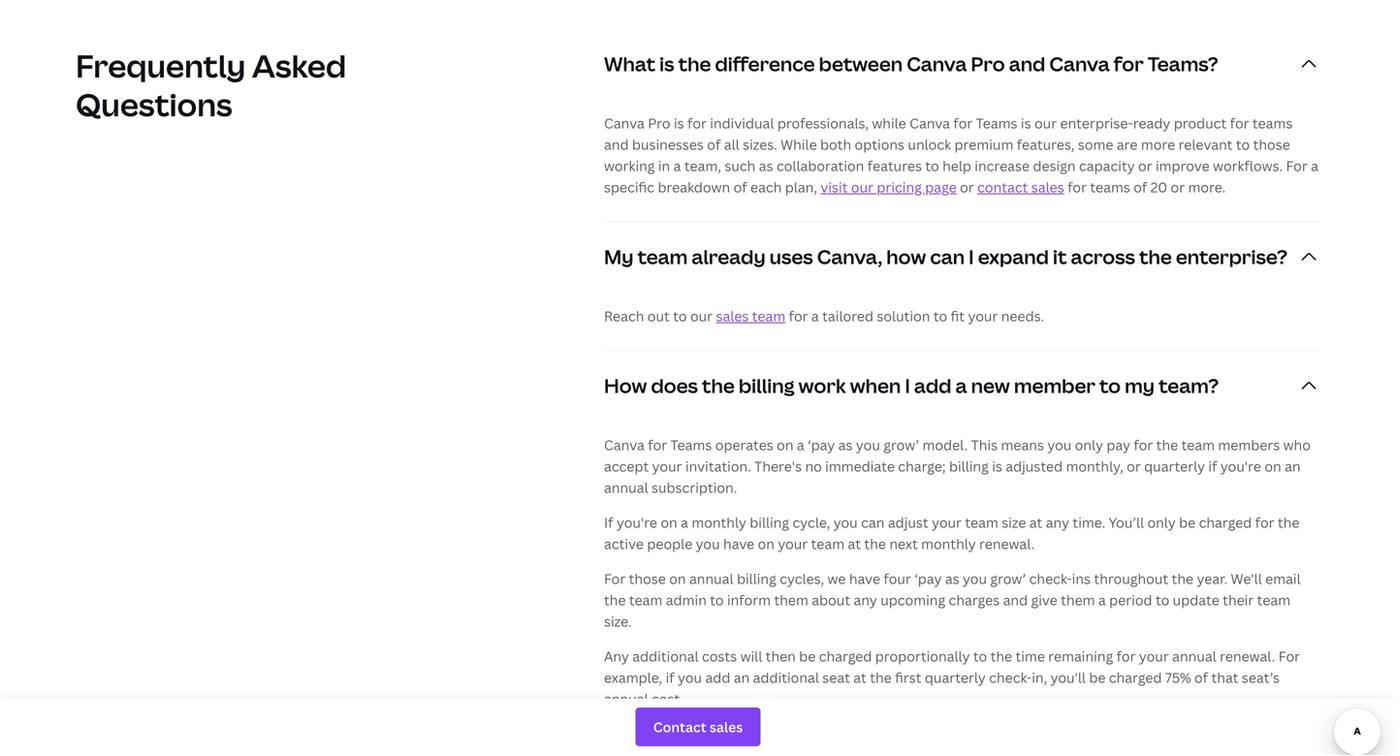 Task type: locate. For each thing, give the bounding box(es) containing it.
you right "cycle,"
[[834, 514, 858, 532]]

0 vertical spatial be
[[1180, 514, 1196, 532]]

1 vertical spatial any
[[854, 591, 878, 610]]

or down pay
[[1127, 458, 1141, 476]]

them
[[774, 591, 809, 610], [1061, 591, 1096, 610]]

an inside canva for teams operates on a 'pay as you grow' model. this means you only pay for the team members who accept your invitation. there's no immediate charge; billing is adjusted monthly, or quarterly if you're on an annual subscription.
[[1285, 458, 1301, 476]]

0 vertical spatial any
[[1046, 514, 1070, 532]]

charges
[[949, 591, 1000, 610]]

1 horizontal spatial i
[[969, 244, 974, 270]]

1 horizontal spatial renewal.
[[1220, 648, 1276, 666]]

charge;
[[898, 458, 946, 476]]

are
[[1117, 136, 1138, 154]]

1 vertical spatial teams
[[671, 436, 712, 455]]

additional down then
[[753, 669, 820, 687]]

0 horizontal spatial monthly
[[692, 514, 747, 532]]

time
[[1016, 648, 1046, 666]]

active
[[604, 535, 644, 554]]

is up businesses
[[674, 114, 684, 133]]

any left time.
[[1046, 514, 1070, 532]]

0 horizontal spatial an
[[734, 669, 750, 687]]

add inside any additional costs will then be charged proportionally to the time remaining for your annual renewal. for example, if you add an additional seat at the first quarterly check-in, you'll be charged 75% of that seat's annual cost.
[[706, 669, 731, 687]]

design
[[1033, 157, 1076, 175]]

you're down members
[[1221, 458, 1262, 476]]

0 vertical spatial monthly
[[692, 514, 747, 532]]

0 vertical spatial and
[[1009, 51, 1046, 77]]

a inside canva for teams operates on a 'pay as you grow' model. this means you only pay for the team members who accept your invitation. there's no immediate charge; billing is adjusted monthly, or quarterly if you're on an annual subscription.
[[797, 436, 805, 455]]

annual down accept
[[604, 479, 649, 497]]

0 horizontal spatial quarterly
[[925, 669, 986, 687]]

you up cost.
[[678, 669, 702, 687]]

check- down time
[[990, 669, 1032, 687]]

teams down capacity
[[1091, 178, 1131, 197]]

the left first
[[870, 669, 892, 687]]

0 horizontal spatial charged
[[819, 648, 872, 666]]

1 vertical spatial can
[[861, 514, 885, 532]]

0 vertical spatial have
[[724, 535, 755, 554]]

on up admin
[[669, 570, 686, 589]]

1 them from the left
[[774, 591, 809, 610]]

1 vertical spatial 'pay
[[915, 570, 942, 589]]

0 horizontal spatial 'pay
[[808, 436, 835, 455]]

cycles,
[[780, 570, 825, 589]]

0 vertical spatial only
[[1075, 436, 1104, 455]]

annual up 75%
[[1173, 648, 1217, 666]]

teams up workflows.
[[1253, 114, 1293, 133]]

0 vertical spatial at
[[1030, 514, 1043, 532]]

1 horizontal spatial if
[[1209, 458, 1218, 476]]

while
[[781, 136, 817, 154]]

any
[[604, 648, 629, 666]]

be right you'll
[[1180, 514, 1196, 532]]

you're inside the if you're on a monthly billing cycle, you can adjust your team size at any time. you'll only be charged for the active people you have on your team at the next monthly renewal.
[[617, 514, 658, 532]]

seat
[[823, 669, 851, 687]]

2 vertical spatial be
[[1090, 669, 1106, 687]]

0 vertical spatial those
[[1254, 136, 1291, 154]]

1 horizontal spatial you're
[[1221, 458, 1262, 476]]

sizes.
[[743, 136, 778, 154]]

0 horizontal spatial if
[[666, 669, 675, 687]]

four
[[884, 570, 912, 589]]

2 vertical spatial charged
[[1109, 669, 1163, 687]]

cycle,
[[793, 514, 831, 532]]

0 vertical spatial teams
[[1253, 114, 1293, 133]]

first
[[895, 669, 922, 687]]

team down the uses
[[752, 307, 786, 326]]

those inside "for those on annual billing cycles, we have four 'pay as you grow' check-ins throughout the year. we'll email the team admin to inform them about any upcoming charges and give them a period to update their team size."
[[629, 570, 666, 589]]

1 vertical spatial as
[[839, 436, 853, 455]]

my team already uses canva, how can i expand it across the enterprise?
[[604, 244, 1288, 270]]

subscription.
[[652, 479, 737, 497]]

billing inside canva for teams operates on a 'pay as you grow' model. this means you only pay for the team members who accept your invitation. there's no immediate charge; billing is adjusted monthly, or quarterly if you're on an annual subscription.
[[950, 458, 989, 476]]

0 horizontal spatial renewal.
[[980, 535, 1035, 554]]

1 horizontal spatial as
[[839, 436, 853, 455]]

1 vertical spatial grow'
[[991, 570, 1026, 589]]

we
[[828, 570, 846, 589]]

1 vertical spatial pro
[[648, 114, 671, 133]]

0 vertical spatial can
[[931, 244, 965, 270]]

2 vertical spatial for
[[1279, 648, 1301, 666]]

on inside "for those on annual billing cycles, we have four 'pay as you grow' check-ins throughout the year. we'll email the team admin to inform them about any upcoming charges and give them a period to update their team size."
[[669, 570, 686, 589]]

upcoming
[[881, 591, 946, 610]]

sales
[[1032, 178, 1065, 197], [716, 307, 749, 326]]

team?
[[1159, 373, 1219, 399]]

2 vertical spatial as
[[946, 570, 960, 589]]

have inside "for those on annual billing cycles, we have four 'pay as you grow' check-ins throughout the year. we'll email the team admin to inform them about any upcoming charges and give them a period to update their team size."
[[850, 570, 881, 589]]

needs.
[[1002, 307, 1045, 326]]

be inside the if you're on a monthly billing cycle, you can adjust your team size at any time. you'll only be charged for the active people you have on your team at the next monthly renewal.
[[1180, 514, 1196, 532]]

additional
[[633, 648, 699, 666], [753, 669, 820, 687]]

quarterly inside any additional costs will then be charged proportionally to the time remaining for your annual renewal. for example, if you add an additional seat at the first quarterly check-in, you'll be charged 75% of that seat's annual cost.
[[925, 669, 986, 687]]

the right what
[[679, 51, 711, 77]]

only right you'll
[[1148, 514, 1176, 532]]

billing left "work"
[[739, 373, 795, 399]]

pro
[[971, 51, 1005, 77], [648, 114, 671, 133]]

0 horizontal spatial them
[[774, 591, 809, 610]]

you inside any additional costs will then be charged proportionally to the time remaining for your annual renewal. for example, if you add an additional seat at the first quarterly check-in, you'll be charged 75% of that seat's annual cost.
[[678, 669, 702, 687]]

team,
[[685, 157, 722, 175]]

0 vertical spatial check-
[[1030, 570, 1072, 589]]

your
[[968, 307, 998, 326], [652, 458, 682, 476], [932, 514, 962, 532], [778, 535, 808, 554], [1140, 648, 1170, 666]]

charged inside the if you're on a monthly billing cycle, you can adjust your team size at any time. you'll only be charged for the active people you have on your team at the next monthly renewal.
[[1199, 514, 1252, 532]]

0 horizontal spatial can
[[861, 514, 885, 532]]

1 vertical spatial you're
[[617, 514, 658, 532]]

2 vertical spatial and
[[1003, 591, 1028, 610]]

only inside the if you're on a monthly billing cycle, you can adjust your team size at any time. you'll only be charged for the active people you have on your team at the next monthly renewal.
[[1148, 514, 1176, 532]]

1 vertical spatial for
[[604, 570, 626, 589]]

0 horizontal spatial teams
[[671, 436, 712, 455]]

increase
[[975, 157, 1030, 175]]

some
[[1078, 136, 1114, 154]]

0 horizontal spatial only
[[1075, 436, 1104, 455]]

1 vertical spatial check-
[[990, 669, 1032, 687]]

renewal. inside any additional costs will then be charged proportionally to the time remaining for your annual renewal. for example, if you add an additional seat at the first quarterly check-in, you'll be charged 75% of that seat's annual cost.
[[1220, 648, 1276, 666]]

charged left 75%
[[1109, 669, 1163, 687]]

an down 'who'
[[1285, 458, 1301, 476]]

1 horizontal spatial can
[[931, 244, 965, 270]]

1 vertical spatial renewal.
[[1220, 648, 1276, 666]]

about
[[812, 591, 851, 610]]

renewal.
[[980, 535, 1035, 554], [1220, 648, 1276, 666]]

is down "this"
[[992, 458, 1003, 476]]

unlock
[[908, 136, 952, 154]]

adjust
[[888, 514, 929, 532]]

0 vertical spatial 'pay
[[808, 436, 835, 455]]

0 horizontal spatial additional
[[633, 648, 699, 666]]

add right 'when'
[[915, 373, 952, 399]]

a left new
[[956, 373, 968, 399]]

the right pay
[[1157, 436, 1179, 455]]

for up seat's
[[1279, 648, 1301, 666]]

if inside any additional costs will then be charged proportionally to the time remaining for your annual renewal. for example, if you add an additional seat at the first quarterly check-in, you'll be charged 75% of that seat's annual cost.
[[666, 669, 675, 687]]

0 vertical spatial quarterly
[[1145, 458, 1206, 476]]

contact
[[978, 178, 1029, 197]]

0 vertical spatial additional
[[633, 648, 699, 666]]

you up charges
[[963, 570, 987, 589]]

grow' up charge;
[[884, 436, 920, 455]]

for up email
[[1256, 514, 1275, 532]]

1 vertical spatial add
[[706, 669, 731, 687]]

a up there's
[[797, 436, 805, 455]]

0 vertical spatial pro
[[971, 51, 1005, 77]]

quarterly right monthly,
[[1145, 458, 1206, 476]]

0 horizontal spatial add
[[706, 669, 731, 687]]

questions
[[76, 83, 232, 126]]

solution
[[877, 307, 931, 326]]

1 vertical spatial those
[[629, 570, 666, 589]]

the right across
[[1140, 244, 1172, 270]]

2 horizontal spatial our
[[1035, 114, 1057, 133]]

the up the update at the bottom of the page
[[1172, 570, 1194, 589]]

annual inside "for those on annual billing cycles, we have four 'pay as you grow' check-ins throughout the year. we'll email the team admin to inform them about any upcoming charges and give them a period to update their team size."
[[690, 570, 734, 589]]

1 horizontal spatial teams
[[976, 114, 1018, 133]]

monthly down subscription. at the bottom of the page
[[692, 514, 747, 532]]

0 horizontal spatial pro
[[648, 114, 671, 133]]

as up 'immediate'
[[839, 436, 853, 455]]

uses
[[770, 244, 813, 270]]

check- up "give"
[[1030, 570, 1072, 589]]

1 vertical spatial if
[[666, 669, 675, 687]]

75%
[[1166, 669, 1192, 687]]

at
[[1030, 514, 1043, 532], [848, 535, 861, 554], [854, 669, 867, 687]]

example,
[[604, 669, 663, 687]]

features,
[[1017, 136, 1075, 154]]

is up features,
[[1021, 114, 1032, 133]]

'pay up 'no' at the right
[[808, 436, 835, 455]]

the up email
[[1278, 514, 1300, 532]]

specific
[[604, 178, 655, 197]]

additional up example,
[[633, 648, 699, 666]]

0 vertical spatial our
[[1035, 114, 1057, 133]]

a inside dropdown button
[[956, 373, 968, 399]]

if down the team?
[[1209, 458, 1218, 476]]

1 vertical spatial only
[[1148, 514, 1176, 532]]

you're inside canva for teams operates on a 'pay as you grow' model. this means you only pay for the team members who accept your invitation. there's no immediate charge; billing is adjusted monthly, or quarterly if you're on an annual subscription.
[[1221, 458, 1262, 476]]

quarterly
[[1145, 458, 1206, 476], [925, 669, 986, 687]]

charged up seat
[[819, 648, 872, 666]]

1 vertical spatial our
[[852, 178, 874, 197]]

teams
[[976, 114, 1018, 133], [671, 436, 712, 455]]

at left the next
[[848, 535, 861, 554]]

as up charges
[[946, 570, 960, 589]]

charged up year.
[[1199, 514, 1252, 532]]

our right visit
[[852, 178, 874, 197]]

size.
[[604, 613, 632, 631]]

1 horizontal spatial quarterly
[[1145, 458, 1206, 476]]

of left all
[[707, 136, 721, 154]]

for inside any additional costs will then be charged proportionally to the time remaining for your annual renewal. for example, if you add an additional seat at the first quarterly check-in, you'll be charged 75% of that seat's annual cost.
[[1279, 648, 1301, 666]]

to down unlock
[[926, 157, 940, 175]]

of right 75%
[[1195, 669, 1209, 687]]

1 horizontal spatial any
[[1046, 514, 1070, 532]]

1 horizontal spatial only
[[1148, 514, 1176, 532]]

your up subscription. at the bottom of the page
[[652, 458, 682, 476]]

for right workflows.
[[1287, 157, 1308, 175]]

0 horizontal spatial those
[[629, 570, 666, 589]]

0 horizontal spatial you're
[[617, 514, 658, 532]]

add down costs
[[706, 669, 731, 687]]

to inside any additional costs will then be charged proportionally to the time remaining for your annual renewal. for example, if you add an additional seat at the first quarterly check-in, you'll be charged 75% of that seat's annual cost.
[[974, 648, 988, 666]]

is inside canva for teams operates on a 'pay as you grow' model. this means you only pay for the team members who accept your invitation. there's no immediate charge; billing is adjusted monthly, or quarterly if you're on an annual subscription.
[[992, 458, 1003, 476]]

1 horizontal spatial add
[[915, 373, 952, 399]]

throughout
[[1094, 570, 1169, 589]]

2 vertical spatial at
[[854, 669, 867, 687]]

any
[[1046, 514, 1070, 532], [854, 591, 878, 610]]

0 horizontal spatial grow'
[[884, 436, 920, 455]]

as inside "for those on annual billing cycles, we have four 'pay as you grow' check-ins throughout the year. we'll email the team admin to inform them about any upcoming charges and give them a period to update their team size."
[[946, 570, 960, 589]]

your right the adjust
[[932, 514, 962, 532]]

or right "20" at the right of page
[[1171, 178, 1185, 197]]

difference
[[715, 51, 815, 77]]

0 vertical spatial for
[[1287, 157, 1308, 175]]

1 vertical spatial additional
[[753, 669, 820, 687]]

0 vertical spatial renewal.
[[980, 535, 1035, 554]]

for
[[1287, 157, 1308, 175], [604, 570, 626, 589], [1279, 648, 1301, 666]]

premium
[[955, 136, 1014, 154]]

model.
[[923, 436, 968, 455]]

1 horizontal spatial have
[[850, 570, 881, 589]]

can left the adjust
[[861, 514, 885, 532]]

tailored
[[823, 307, 874, 326]]

any inside "for those on annual billing cycles, we have four 'pay as you grow' check-ins throughout the year. we'll email the team admin to inform them about any upcoming charges and give them a period to update their team size."
[[854, 591, 878, 610]]

you up 'immediate'
[[856, 436, 881, 455]]

team inside dropdown button
[[638, 244, 688, 270]]

0 vertical spatial sales
[[1032, 178, 1065, 197]]

pro up premium
[[971, 51, 1005, 77]]

those up workflows.
[[1254, 136, 1291, 154]]

is
[[660, 51, 675, 77], [674, 114, 684, 133], [1021, 114, 1032, 133], [992, 458, 1003, 476]]

them down ins
[[1061, 591, 1096, 610]]

frequently
[[76, 45, 246, 87]]

2 horizontal spatial as
[[946, 570, 960, 589]]

1 horizontal spatial pro
[[971, 51, 1005, 77]]

0 vertical spatial charged
[[1199, 514, 1252, 532]]

any right 'about'
[[854, 591, 878, 610]]

1 vertical spatial sales
[[716, 307, 749, 326]]

canva up working
[[604, 114, 645, 133]]

team left members
[[1182, 436, 1215, 455]]

renewal. down size
[[980, 535, 1035, 554]]

an down will at the bottom of the page
[[734, 669, 750, 687]]

teams inside canva for teams operates on a 'pay as you grow' model. this means you only pay for the team members who accept your invitation. there's no immediate charge; billing is adjusted monthly, or quarterly if you're on an annual subscription.
[[671, 436, 712, 455]]

billing inside "for those on annual billing cycles, we have four 'pay as you grow' check-ins throughout the year. we'll email the team admin to inform them about any upcoming charges and give them a period to update their team size."
[[737, 570, 777, 589]]

1 horizontal spatial monthly
[[922, 535, 976, 554]]

of
[[707, 136, 721, 154], [734, 178, 748, 197], [1134, 178, 1148, 197], [1195, 669, 1209, 687]]

what is the difference between canva pro and canva for teams?
[[604, 51, 1219, 77]]

team down "cycle,"
[[811, 535, 845, 554]]

0 vertical spatial teams
[[976, 114, 1018, 133]]

you
[[856, 436, 881, 455], [1048, 436, 1072, 455], [834, 514, 858, 532], [696, 535, 720, 554], [963, 570, 987, 589], [678, 669, 702, 687]]

pro inside canva pro is for individual professionals, while canva for teams is our enterprise-ready product for teams and businesses of all sizes. while both options unlock premium features, some are more relevant to those working in a team, such as collaboration features to help increase design capacity or improve workflows. for a specific breakdown of each plan,
[[648, 114, 671, 133]]

1 vertical spatial at
[[848, 535, 861, 554]]

1 horizontal spatial our
[[852, 178, 874, 197]]

0 vertical spatial an
[[1285, 458, 1301, 476]]

the inside canva for teams operates on a 'pay as you grow' model. this means you only pay for the team members who accept your invitation. there's no immediate charge; billing is adjusted monthly, or quarterly if you're on an annual subscription.
[[1157, 436, 1179, 455]]

your inside any additional costs will then be charged proportionally to the time remaining for your annual renewal. for example, if you add an additional seat at the first quarterly check-in, you'll be charged 75% of that seat's annual cost.
[[1140, 648, 1170, 666]]

'pay up upcoming
[[915, 570, 942, 589]]

and inside dropdown button
[[1009, 51, 1046, 77]]

quarterly inside canva for teams operates on a 'pay as you grow' model. this means you only pay for the team members who accept your invitation. there's no immediate charge; billing is adjusted monthly, or quarterly if you're on an annual subscription.
[[1145, 458, 1206, 476]]

sales down design
[[1032, 178, 1065, 197]]

0 horizontal spatial as
[[759, 157, 774, 175]]

1 vertical spatial have
[[850, 570, 881, 589]]

1 horizontal spatial grow'
[[991, 570, 1026, 589]]

only up monthly,
[[1075, 436, 1104, 455]]

to right period
[[1156, 591, 1170, 610]]

any additional costs will then be charged proportionally to the time remaining for your annual renewal. for example, if you add an additional seat at the first quarterly check-in, you'll be charged 75% of that seat's annual cost.
[[604, 648, 1301, 709]]

have right we
[[850, 570, 881, 589]]

who
[[1284, 436, 1311, 455]]

monthly
[[692, 514, 747, 532], [922, 535, 976, 554]]

0 horizontal spatial have
[[724, 535, 755, 554]]

and up working
[[604, 136, 629, 154]]

relevant
[[1179, 136, 1233, 154]]

our up features,
[[1035, 114, 1057, 133]]

2 vertical spatial our
[[691, 307, 713, 326]]

2 horizontal spatial charged
[[1199, 514, 1252, 532]]

you're up active
[[617, 514, 658, 532]]

we'll
[[1231, 570, 1263, 589]]

our
[[1035, 114, 1057, 133], [852, 178, 874, 197], [691, 307, 713, 326]]

i right 'when'
[[905, 373, 911, 399]]

'pay inside canva for teams operates on a 'pay as you grow' model. this means you only pay for the team members who accept your invitation. there's no immediate charge; billing is adjusted monthly, or quarterly if you're on an annual subscription.
[[808, 436, 835, 455]]

the up size.
[[604, 591, 626, 610]]

at inside any additional costs will then be charged proportionally to the time remaining for your annual renewal. for example, if you add an additional seat at the first quarterly check-in, you'll be charged 75% of that seat's annual cost.
[[854, 669, 867, 687]]

features
[[868, 157, 922, 175]]

1 horizontal spatial them
[[1061, 591, 1096, 610]]

teams?
[[1148, 51, 1219, 77]]

grow' inside "for those on annual billing cycles, we have four 'pay as you grow' check-ins throughout the year. we'll email the team admin to inform them about any upcoming charges and give them a period to update their team size."
[[991, 570, 1026, 589]]

can right "how"
[[931, 244, 965, 270]]

for up accept
[[648, 436, 667, 455]]

a up people
[[681, 514, 689, 532]]

a left period
[[1099, 591, 1106, 610]]

them down cycles,
[[774, 591, 809, 610]]

1 horizontal spatial teams
[[1253, 114, 1293, 133]]

check-
[[1030, 570, 1072, 589], [990, 669, 1032, 687]]

1 horizontal spatial additional
[[753, 669, 820, 687]]

for inside "for those on annual billing cycles, we have four 'pay as you grow' check-ins throughout the year. we'll email the team admin to inform them about any upcoming charges and give them a period to update their team size."
[[604, 570, 626, 589]]

0 vertical spatial i
[[969, 244, 974, 270]]

at right seat
[[854, 669, 867, 687]]

1 horizontal spatial charged
[[1109, 669, 1163, 687]]

to left my
[[1100, 373, 1121, 399]]

at right size
[[1030, 514, 1043, 532]]

admin
[[666, 591, 707, 610]]

the right does
[[702, 373, 735, 399]]

0 vertical spatial if
[[1209, 458, 1218, 476]]

plan,
[[785, 178, 818, 197]]

can inside the if you're on a monthly billing cycle, you can adjust your team size at any time. you'll only be charged for the active people you have on your team at the next monthly renewal.
[[861, 514, 885, 532]]

how does the billing work when i add a new member to my team? button
[[604, 351, 1321, 421]]

1 horizontal spatial an
[[1285, 458, 1301, 476]]

2 horizontal spatial be
[[1180, 514, 1196, 532]]



Task type: describe. For each thing, give the bounding box(es) containing it.
in
[[658, 157, 670, 175]]

both
[[821, 136, 852, 154]]

working
[[604, 157, 655, 175]]

2 them from the left
[[1061, 591, 1096, 610]]

members
[[1219, 436, 1281, 455]]

to left the fit
[[934, 307, 948, 326]]

the left the next
[[865, 535, 886, 554]]

for inside any additional costs will then be charged proportionally to the time remaining for your annual renewal. for example, if you add an additional seat at the first quarterly check-in, you'll be charged 75% of that seat's annual cost.
[[1117, 648, 1136, 666]]

people
[[647, 535, 693, 554]]

can inside dropdown button
[[931, 244, 965, 270]]

or down help
[[960, 178, 975, 197]]

team down email
[[1258, 591, 1291, 610]]

asked
[[252, 45, 346, 87]]

visit
[[821, 178, 848, 197]]

visit our pricing page or contact sales for teams of 20 or more.
[[821, 178, 1226, 197]]

size
[[1002, 514, 1027, 532]]

year.
[[1197, 570, 1228, 589]]

that
[[1212, 669, 1239, 687]]

frequently asked questions
[[76, 45, 346, 126]]

there's
[[755, 458, 802, 476]]

no
[[805, 458, 822, 476]]

is inside dropdown button
[[660, 51, 675, 77]]

0 horizontal spatial our
[[691, 307, 713, 326]]

for inside dropdown button
[[1114, 51, 1144, 77]]

canva right between
[[907, 51, 967, 77]]

for right product on the top right
[[1231, 114, 1250, 133]]

on up people
[[661, 514, 678, 532]]

all
[[724, 136, 740, 154]]

reach
[[604, 307, 644, 326]]

ins
[[1072, 570, 1091, 589]]

if
[[604, 514, 614, 532]]

pro inside dropdown button
[[971, 51, 1005, 77]]

a inside the if you're on a monthly billing cycle, you can adjust your team size at any time. you'll only be charged for the active people you have on your team at the next monthly renewal.
[[681, 514, 689, 532]]

your right the fit
[[968, 307, 998, 326]]

expand
[[978, 244, 1049, 270]]

our inside canva pro is for individual professionals, while canva for teams is our enterprise-ready product for teams and businesses of all sizes. while both options unlock premium features, some are more relevant to those working in a team, such as collaboration features to help increase design capacity or improve workflows. for a specific breakdown of each plan,
[[1035, 114, 1057, 133]]

work
[[799, 373, 846, 399]]

and inside "for those on annual billing cycles, we have four 'pay as you grow' check-ins throughout the year. we'll email the team admin to inform them about any upcoming charges and give them a period to update their team size."
[[1003, 591, 1028, 610]]

teams inside canva pro is for individual professionals, while canva for teams is our enterprise-ready product for teams and businesses of all sizes. while both options unlock premium features, some are more relevant to those working in a team, such as collaboration features to help increase design capacity or improve workflows. for a specific breakdown of each plan,
[[1253, 114, 1293, 133]]

monthly,
[[1066, 458, 1124, 476]]

visit our pricing page link
[[821, 178, 957, 197]]

more.
[[1189, 178, 1226, 197]]

you right people
[[696, 535, 720, 554]]

team inside canva for teams operates on a 'pay as you grow' model. this means you only pay for the team members who accept your invitation. there's no immediate charge; billing is adjusted monthly, or quarterly if you're on an annual subscription.
[[1182, 436, 1215, 455]]

period
[[1110, 591, 1153, 610]]

when
[[850, 373, 901, 399]]

pricing
[[877, 178, 922, 197]]

for those on annual billing cycles, we have four 'pay as you grow' check-ins throughout the year. we'll email the team admin to inform them about any upcoming charges and give them a period to update their team size.
[[604, 570, 1301, 631]]

1 vertical spatial charged
[[819, 648, 872, 666]]

the left time
[[991, 648, 1013, 666]]

teams inside canva pro is for individual professionals, while canva for teams is our enterprise-ready product for teams and businesses of all sizes. while both options unlock premium features, some are more relevant to those working in a team, such as collaboration features to help increase design capacity or improve workflows. for a specific breakdown of each plan,
[[976, 114, 1018, 133]]

as inside canva for teams operates on a 'pay as you grow' model. this means you only pay for the team members who accept your invitation. there's no immediate charge; billing is adjusted monthly, or quarterly if you're on an annual subscription.
[[839, 436, 853, 455]]

between
[[819, 51, 903, 77]]

means
[[1001, 436, 1045, 455]]

canva inside canva for teams operates on a 'pay as you grow' model. this means you only pay for the team members who accept your invitation. there's no immediate charge; billing is adjusted monthly, or quarterly if you're on an annual subscription.
[[604, 436, 645, 455]]

you up adjusted
[[1048, 436, 1072, 455]]

on down members
[[1265, 458, 1282, 476]]

or inside canva for teams operates on a 'pay as you grow' model. this means you only pay for the team members who accept your invitation. there's no immediate charge; billing is adjusted monthly, or quarterly if you're on an annual subscription.
[[1127, 458, 1141, 476]]

how does the billing work when i add a new member to my team?
[[604, 373, 1219, 399]]

a left tailored
[[812, 307, 819, 326]]

canva up unlock
[[910, 114, 951, 133]]

to right admin
[[710, 591, 724, 610]]

costs
[[702, 648, 737, 666]]

canva up enterprise-
[[1050, 51, 1110, 77]]

to inside dropdown button
[[1100, 373, 1121, 399]]

my team already uses canva, how can i expand it across the enterprise? button
[[604, 222, 1321, 292]]

annual down example,
[[604, 690, 649, 709]]

canva,
[[817, 244, 883, 270]]

billing inside the if you're on a monthly billing cycle, you can adjust your team size at any time. you'll only be charged for the active people you have on your team at the next monthly renewal.
[[750, 514, 790, 532]]

team left size
[[965, 514, 999, 532]]

check- inside "for those on annual billing cycles, we have four 'pay as you grow' check-ins throughout the year. we'll email the team admin to inform them about any upcoming charges and give them a period to update their team size."
[[1030, 570, 1072, 589]]

for inside the if you're on a monthly billing cycle, you can adjust your team size at any time. you'll only be charged for the active people you have on your team at the next monthly renewal.
[[1256, 514, 1275, 532]]

or inside canva pro is for individual professionals, while canva for teams is our enterprise-ready product for teams and businesses of all sizes. while both options unlock premium features, some are more relevant to those working in a team, such as collaboration features to help increase design capacity or improve workflows. for a specific breakdown of each plan,
[[1139, 157, 1153, 175]]

capacity
[[1080, 157, 1135, 175]]

operates
[[716, 436, 774, 455]]

of down such
[[734, 178, 748, 197]]

enterprise?
[[1176, 244, 1288, 270]]

billing inside how does the billing work when i add a new member to my team? dropdown button
[[739, 373, 795, 399]]

email
[[1266, 570, 1301, 589]]

grow' inside canva for teams operates on a 'pay as you grow' model. this means you only pay for the team members who accept your invitation. there's no immediate charge; billing is adjusted monthly, or quarterly if you're on an annual subscription.
[[884, 436, 920, 455]]

improve
[[1156, 157, 1210, 175]]

to up workflows.
[[1237, 136, 1250, 154]]

fit
[[951, 307, 965, 326]]

how
[[887, 244, 927, 270]]

it
[[1053, 244, 1067, 270]]

1 horizontal spatial be
[[1090, 669, 1106, 687]]

their
[[1223, 591, 1254, 610]]

'pay inside "for those on annual billing cycles, we have four 'pay as you grow' check-ins throughout the year. we'll email the team admin to inform them about any upcoming charges and give them a period to update their team size."
[[915, 570, 942, 589]]

an inside any additional costs will then be charged proportionally to the time remaining for your annual renewal. for example, if you add an additional seat at the first quarterly check-in, you'll be charged 75% of that seat's annual cost.
[[734, 669, 750, 687]]

you inside "for those on annual billing cycles, we have four 'pay as you grow' check-ins throughout the year. we'll email the team admin to inform them about any upcoming charges and give them a period to update their team size."
[[963, 570, 987, 589]]

20
[[1151, 178, 1168, 197]]

product
[[1174, 114, 1227, 133]]

add inside dropdown button
[[915, 373, 952, 399]]

for up businesses
[[688, 114, 707, 133]]

and inside canva pro is for individual professionals, while canva for teams is our enterprise-ready product for teams and businesses of all sizes. while both options unlock premium features, some are more relevant to those working in a team, such as collaboration features to help increase design capacity or improve workflows. for a specific breakdown of each plan,
[[604, 136, 629, 154]]

then
[[766, 648, 796, 666]]

your down "cycle,"
[[778, 535, 808, 554]]

contact sales link
[[978, 178, 1065, 197]]

my
[[1125, 373, 1155, 399]]

those inside canva pro is for individual professionals, while canva for teams is our enterprise-ready product for teams and businesses of all sizes. while both options unlock premium features, some are more relevant to those working in a team, such as collaboration features to help increase design capacity or improve workflows. for a specific breakdown of each plan,
[[1254, 136, 1291, 154]]

time.
[[1073, 514, 1106, 532]]

for inside canva pro is for individual professionals, while canva for teams is our enterprise-ready product for teams and businesses of all sizes. while both options unlock premium features, some are more relevant to those working in a team, such as collaboration features to help increase design capacity or improve workflows. for a specific breakdown of each plan,
[[1287, 157, 1308, 175]]

will
[[741, 648, 763, 666]]

businesses
[[632, 136, 704, 154]]

more
[[1141, 136, 1176, 154]]

collaboration
[[777, 157, 865, 175]]

enterprise-
[[1061, 114, 1134, 133]]

a right the in
[[674, 157, 681, 175]]

check- inside any additional costs will then be charged proportionally to the time remaining for your annual renewal. for example, if you add an additional seat at the first quarterly check-in, you'll be charged 75% of that seat's annual cost.
[[990, 669, 1032, 687]]

canva for teams operates on a 'pay as you grow' model. this means you only pay for the team members who accept your invitation. there's no immediate charge; billing is adjusted monthly, or quarterly if you're on an annual subscription.
[[604, 436, 1311, 497]]

proportionally
[[876, 648, 970, 666]]

0 horizontal spatial teams
[[1091, 178, 1131, 197]]

you'll
[[1051, 669, 1086, 687]]

what is the difference between canva pro and canva for teams? button
[[604, 29, 1321, 99]]

workflows.
[[1213, 157, 1283, 175]]

next
[[890, 535, 918, 554]]

on up inform
[[758, 535, 775, 554]]

as inside canva pro is for individual professionals, while canva for teams is our enterprise-ready product for teams and businesses of all sizes. while both options unlock premium features, some are more relevant to those working in a team, such as collaboration features to help increase design capacity or improve workflows. for a specific breakdown of each plan,
[[759, 157, 774, 175]]

already
[[692, 244, 766, 270]]

of left "20" at the right of page
[[1134, 178, 1148, 197]]

only inside canva for teams operates on a 'pay as you grow' model. this means you only pay for the team members who accept your invitation. there's no immediate charge; billing is adjusted monthly, or quarterly if you're on an annual subscription.
[[1075, 436, 1104, 455]]

what
[[604, 51, 656, 77]]

seat's
[[1242, 669, 1280, 687]]

if you're on a monthly billing cycle, you can adjust your team size at any time. you'll only be charged for the active people you have on your team at the next monthly renewal.
[[604, 514, 1300, 554]]

for up premium
[[954, 114, 973, 133]]

for right sales team link
[[789, 307, 808, 326]]

for down design
[[1068, 178, 1087, 197]]

annual inside canva for teams operates on a 'pay as you grow' model. this means you only pay for the team members who accept your invitation. there's no immediate charge; billing is adjusted monthly, or quarterly if you're on an annual subscription.
[[604, 479, 649, 497]]

team up size.
[[629, 591, 663, 610]]

of inside any additional costs will then be charged proportionally to the time remaining for your annual renewal. for example, if you add an additional seat at the first quarterly check-in, you'll be charged 75% of that seat's annual cost.
[[1195, 669, 1209, 687]]

remaining
[[1049, 648, 1114, 666]]

for right pay
[[1134, 436, 1154, 455]]

1 horizontal spatial sales
[[1032, 178, 1065, 197]]

your inside canva for teams operates on a 'pay as you grow' model. this means you only pay for the team members who accept your invitation. there's no immediate charge; billing is adjusted monthly, or quarterly if you're on an annual subscription.
[[652, 458, 682, 476]]

give
[[1032, 591, 1058, 610]]

if inside canva for teams operates on a 'pay as you grow' model. this means you only pay for the team members who accept your invitation. there's no immediate charge; billing is adjusted monthly, or quarterly if you're on an annual subscription.
[[1209, 458, 1218, 476]]

0 horizontal spatial sales
[[716, 307, 749, 326]]

pay
[[1107, 436, 1131, 455]]

how
[[604, 373, 647, 399]]

to right out
[[673, 307, 687, 326]]

1 vertical spatial monthly
[[922, 535, 976, 554]]

on up there's
[[777, 436, 794, 455]]

a inside "for those on annual billing cycles, we have four 'pay as you grow' check-ins throughout the year. we'll email the team admin to inform them about any upcoming charges and give them a period to update their team size."
[[1099, 591, 1106, 610]]

page
[[926, 178, 957, 197]]

a right workflows.
[[1311, 157, 1319, 175]]

you'll
[[1109, 514, 1145, 532]]

have inside the if you're on a monthly billing cycle, you can adjust your team size at any time. you'll only be charged for the active people you have on your team at the next monthly renewal.
[[724, 535, 755, 554]]

canva pro is for individual professionals, while canva for teams is our enterprise-ready product for teams and businesses of all sizes. while both options unlock premium features, some are more relevant to those working in a team, such as collaboration features to help increase design capacity or improve workflows. for a specific breakdown of each plan,
[[604, 114, 1319, 197]]

any inside the if you're on a monthly billing cycle, you can adjust your team size at any time. you'll only be charged for the active people you have on your team at the next monthly renewal.
[[1046, 514, 1070, 532]]

renewal. inside the if you're on a monthly billing cycle, you can adjust your team size at any time. you'll only be charged for the active people you have on your team at the next monthly renewal.
[[980, 535, 1035, 554]]

0 horizontal spatial be
[[799, 648, 816, 666]]

across
[[1071, 244, 1136, 270]]

this
[[972, 436, 998, 455]]

1 vertical spatial i
[[905, 373, 911, 399]]

out
[[648, 307, 670, 326]]



Task type: vqa. For each thing, say whether or not it's contained in the screenshot.
Top level navigation element
no



